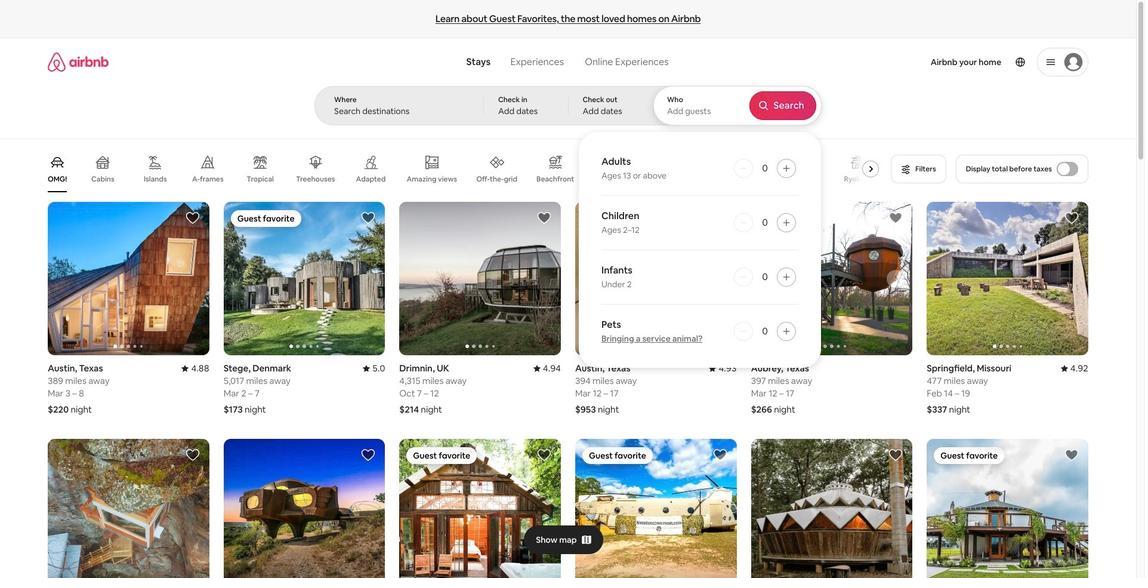 Task type: locate. For each thing, give the bounding box(es) containing it.
4.93 out of 5 average rating image
[[710, 363, 737, 374]]

None search field
[[315, 38, 822, 368]]

group
[[48, 146, 884, 192], [48, 202, 209, 355], [224, 202, 385, 355], [400, 202, 561, 355], [576, 202, 737, 355], [752, 202, 913, 355], [928, 202, 1089, 355], [48, 439, 209, 578], [224, 439, 385, 578], [400, 439, 723, 578], [576, 439, 737, 578], [752, 439, 913, 578], [928, 439, 1089, 578]]

add to wishlist: galena, missouri image
[[889, 448, 904, 462]]

add to wishlist: stege, denmark image
[[361, 211, 376, 225]]

add to wishlist: lumberton, texas image
[[537, 448, 552, 462]]

tab panel
[[315, 86, 822, 368]]

profile element
[[688, 38, 1089, 86]]

add to wishlist: ransom canyon, texas image
[[361, 448, 376, 462]]

add to wishlist: drimnin, uk image
[[537, 211, 552, 225]]

4.94 out of 5 average rating image
[[534, 363, 561, 374]]

what can we help you find? tab list
[[457, 49, 575, 75]]

5.0 out of 5 average rating image
[[363, 363, 385, 374]]

4.92 out of 5 average rating image
[[1062, 363, 1089, 374]]



Task type: vqa. For each thing, say whether or not it's contained in the screenshot.
1
no



Task type: describe. For each thing, give the bounding box(es) containing it.
add to wishlist: springfield, missouri image
[[1065, 211, 1080, 225]]

add to wishlist: austin, texas image
[[185, 211, 200, 225]]

add to wishlist: brooksville, florida image
[[713, 448, 728, 462]]

add to wishlist: galveston, texas image
[[1065, 448, 1080, 462]]

add to wishlist: campton, kentucky image
[[185, 448, 200, 462]]

4.88 out of 5 average rating image
[[182, 363, 209, 374]]

add to wishlist: aubrey, texas image
[[889, 211, 904, 225]]

Search destinations search field
[[334, 106, 465, 116]]



